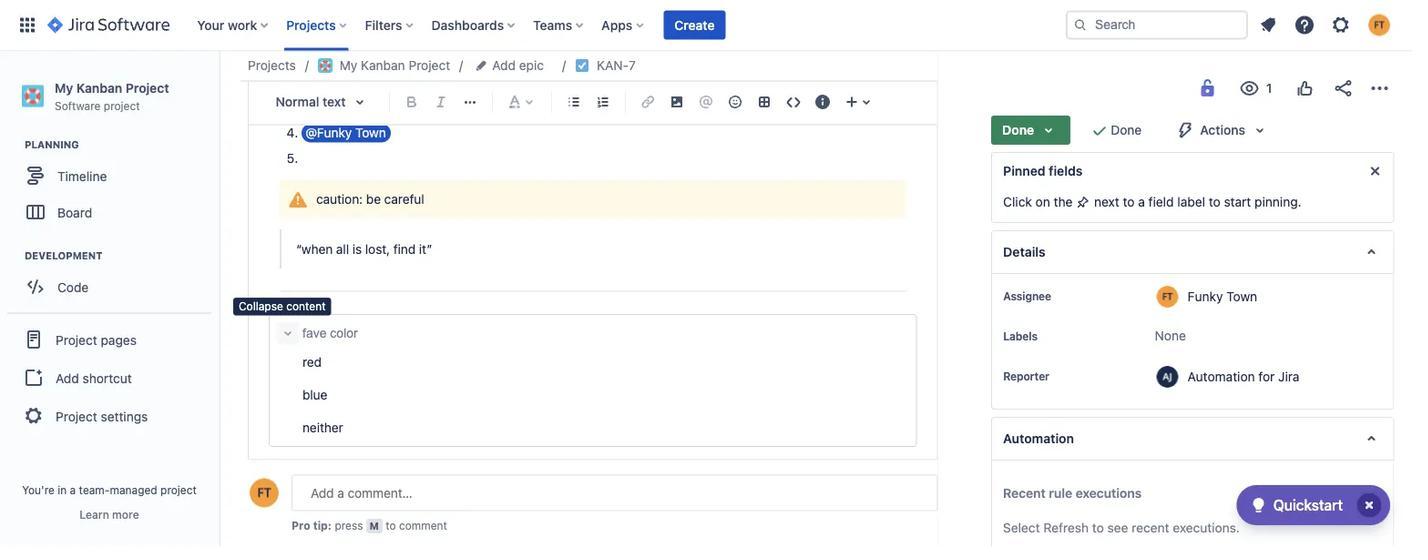Task type: describe. For each thing, give the bounding box(es) containing it.
done button
[[991, 116, 1070, 145]]

my for my kanban project software project
[[55, 80, 73, 95]]

also
[[510, 46, 534, 62]]

task image
[[575, 58, 590, 73]]

software
[[55, 99, 101, 112]]

my kanban project image
[[318, 58, 332, 73]]

funky
[[1188, 289, 1223, 304]]

1 horizontal spatial project
[[160, 484, 197, 497]]

assignee pin to top image
[[1055, 289, 1069, 303]]

on
[[1035, 195, 1050, 210]]

start
[[1224, 195, 1251, 210]]

code
[[57, 280, 89, 295]]

a for in
[[70, 484, 76, 497]]

"when
[[296, 242, 333, 257]]

created
[[537, 46, 582, 62]]

learn more
[[80, 508, 139, 521]]

town for funky town
[[1226, 289, 1257, 304]]

add image, video, or file image
[[666, 91, 688, 113]]

a for to
[[1138, 195, 1145, 210]]

appswitcher icon image
[[16, 14, 38, 36]]

when
[[305, 46, 336, 62]]

1 horizontal spatial to
[[1123, 195, 1134, 210]]

managed
[[110, 484, 157, 497]]

collapse content tooltip
[[233, 298, 331, 316]]

pinned fields
[[1003, 164, 1082, 179]]

pinned
[[1003, 164, 1045, 179]]

project settings link
[[7, 397, 211, 437]]

Search field
[[1066, 10, 1248, 40]]

project up "add shortcut"
[[56, 332, 97, 347]]

none
[[1155, 329, 1186, 344]]

settings
[[101, 409, 148, 424]]

board link
[[9, 194, 210, 231]]

:innocent: image
[[302, 99, 320, 118]]

actions
[[1200, 123, 1245, 138]]

kanban for my kanban project software project
[[76, 80, 122, 95]]

projects button
[[281, 10, 354, 40]]

info panel image
[[812, 91, 834, 113]]

banner containing your work
[[0, 0, 1412, 51]]

actions image
[[1369, 77, 1391, 99]]

timeline link
[[9, 158, 210, 194]]

my kanban project
[[340, 58, 450, 73]]

@funky town
[[305, 125, 386, 140]]

in
[[58, 484, 67, 497]]

projects for projects popup button
[[286, 17, 336, 32]]

epic
[[519, 58, 544, 73]]

bullet list ⌘⇧8 image
[[563, 91, 585, 113]]

help image
[[1294, 14, 1316, 36]]

timeline
[[57, 168, 107, 183]]

caution: be careful
[[316, 192, 424, 207]]

2 horizontal spatial to
[[1209, 195, 1220, 210]]

caution:
[[316, 192, 363, 207]]

project left the this at the top left of the page
[[409, 58, 450, 73]]

funky town
[[1188, 289, 1257, 304]]

collapse content
[[239, 300, 326, 313]]

project settings
[[56, 409, 148, 424]]

collapse content image
[[277, 323, 299, 345]]

more formatting image
[[459, 91, 481, 113]]

add shortcut button
[[7, 360, 211, 397]]

development image
[[3, 245, 25, 267]]

Description - Main content area, start typing to enter text. text field
[[269, 43, 917, 481]]

"when all is lost, find it"
[[296, 242, 432, 257]]

planning group
[[9, 138, 218, 236]]

click
[[1003, 195, 1032, 210]]

code link
[[9, 269, 210, 305]]

numbered list ⌘⇧7 image
[[592, 91, 614, 113]]

project down "add shortcut"
[[56, 409, 97, 424]]

save button
[[249, 524, 300, 548]]

filters button
[[360, 10, 421, 40]]

Add a comment… field
[[292, 475, 938, 512]]

your profile and settings image
[[1369, 14, 1391, 36]]

pinning.
[[1254, 195, 1301, 210]]

save
[[260, 531, 289, 546]]

search image
[[1073, 18, 1088, 32]]

projects for projects link
[[248, 58, 296, 73]]

normal text
[[276, 94, 346, 109]]

you're in a team-managed project
[[22, 484, 197, 497]]

the
[[1053, 195, 1072, 210]]

team-
[[79, 484, 110, 497]]

Give this expand a title... text field
[[299, 323, 913, 345]]

shortcut
[[83, 371, 132, 386]]

click on the
[[1003, 195, 1076, 210]]

teams
[[533, 17, 572, 32]]

collapse
[[239, 300, 283, 313]]

quickstart
[[1274, 497, 1343, 514]]

your work
[[197, 17, 257, 32]]

automation for jira
[[1188, 369, 1299, 384]]

actions button
[[1163, 116, 1282, 145]]

tip:
[[313, 520, 332, 533]]

more
[[112, 508, 139, 521]]

notifications image
[[1258, 14, 1279, 36]]

project inside my kanban project software project
[[104, 99, 140, 112]]

blue
[[303, 388, 328, 403]]

my kanban project link
[[318, 55, 450, 77]]

teams button
[[528, 10, 591, 40]]

done image
[[1089, 119, 1111, 141]]

primary element
[[11, 0, 1066, 51]]

quickstart button
[[1237, 486, 1391, 526]]

jira
[[1278, 369, 1299, 384]]

development group
[[9, 249, 218, 311]]

vote options: no one has voted for this issue yet. image
[[1294, 77, 1316, 99]]

cancel
[[314, 531, 356, 546]]



Task type: vqa. For each thing, say whether or not it's contained in the screenshot.
Actions "dropdown button" at the top of page
yes



Task type: locate. For each thing, give the bounding box(es) containing it.
automation left for
[[1188, 369, 1255, 384]]

it worked
[[302, 72, 349, 90]]

0 vertical spatial automation
[[1188, 369, 1255, 384]]

0 vertical spatial a
[[1138, 195, 1145, 210]]

content
[[286, 300, 326, 313]]

planning
[[25, 139, 79, 151]]

labels pin to top image
[[1041, 329, 1056, 344]]

0 horizontal spatial to
[[386, 520, 396, 533]]

1 vertical spatial add
[[56, 371, 79, 386]]

kan-7 link
[[597, 55, 636, 77]]

to right m
[[386, 520, 396, 533]]

copy link to issue image
[[632, 57, 647, 72]]

assignee
[[1003, 290, 1051, 303]]

for
[[1258, 369, 1275, 384]]

my right my kanban project icon
[[340, 58, 358, 73]]

dashboards
[[432, 17, 504, 32]]

next to a field label to start pinning.
[[1091, 195, 1301, 210]]

0 horizontal spatial my
[[55, 80, 73, 95]]

it"
[[419, 242, 432, 257]]

jira software image
[[47, 14, 170, 36], [47, 14, 170, 36]]

projects left it
[[248, 58, 296, 73]]

details
[[1003, 245, 1045, 260]]

project right 'managed'
[[160, 484, 197, 497]]

a left the "field"
[[1138, 195, 1145, 210]]

:innocent: image
[[302, 99, 320, 118]]

to right next on the right of the page
[[1123, 195, 1134, 210]]

town inside description - main content area, start typing to enter text. text box
[[355, 125, 386, 140]]

check image
[[1248, 495, 1270, 517]]

project
[[409, 58, 450, 73], [126, 80, 169, 95], [56, 332, 97, 347], [56, 409, 97, 424]]

0 vertical spatial kanban
[[361, 58, 405, 73]]

1 done from the left
[[1002, 123, 1034, 138]]

labels
[[1003, 330, 1038, 343]]

banner
[[0, 0, 1412, 51]]

projects up when on the top left of the page
[[286, 17, 336, 32]]

add for add epic
[[492, 58, 516, 73]]

learn more button
[[80, 508, 139, 522]]

kanban down filters
[[361, 58, 405, 73]]

1 issue from the left
[[367, 46, 397, 62]]

automation for automation for jira
[[1188, 369, 1255, 384]]

sidebar navigation image
[[199, 73, 239, 109]]

0 vertical spatial projects
[[286, 17, 336, 32]]

to
[[1123, 195, 1134, 210], [1209, 195, 1220, 210], [386, 520, 396, 533]]

create button
[[664, 10, 726, 40]]

projects
[[286, 17, 336, 32], [248, 58, 296, 73]]

a
[[1138, 195, 1145, 210], [70, 484, 76, 497]]

1 vertical spatial a
[[70, 484, 76, 497]]

0 vertical spatial my
[[340, 58, 358, 73]]

project inside my kanban project software project
[[126, 80, 169, 95]]

project
[[104, 99, 140, 112], [160, 484, 197, 497]]

project pages link
[[7, 320, 211, 360]]

1 horizontal spatial issue
[[477, 46, 507, 62]]

neither
[[303, 421, 343, 436]]

add
[[492, 58, 516, 73], [56, 371, 79, 386]]

kanban for my kanban project
[[361, 58, 405, 73]]

is
[[352, 242, 362, 257]]

2 done from the left
[[1111, 123, 1142, 138]]

filters
[[365, 17, 402, 32]]

kan-
[[597, 58, 629, 73]]

project pages
[[56, 332, 137, 347]]

projects link
[[248, 55, 296, 77]]

1 horizontal spatial add
[[492, 58, 516, 73]]

town right funky at right
[[1226, 289, 1257, 304]]

0 horizontal spatial kanban
[[76, 80, 122, 95]]

hide message image
[[1364, 160, 1386, 182]]

my for my kanban project
[[340, 58, 358, 73]]

1 horizontal spatial town
[[1226, 289, 1257, 304]]

1 horizontal spatial a
[[1138, 195, 1145, 210]]

new
[[340, 46, 364, 62]]

1 vertical spatial project
[[160, 484, 197, 497]]

your work button
[[192, 10, 275, 40]]

my up software
[[55, 80, 73, 95]]

1 vertical spatial projects
[[248, 58, 296, 73]]

town for @funky town
[[355, 125, 386, 140]]

when new issue created, this issue also created
[[302, 46, 582, 62]]

issue down filters
[[367, 46, 397, 62]]

this
[[452, 46, 473, 62]]

board
[[57, 205, 92, 220]]

0 vertical spatial project
[[104, 99, 140, 112]]

0 horizontal spatial automation
[[1003, 431, 1074, 447]]

next
[[1094, 195, 1119, 210]]

planning image
[[3, 134, 25, 156]]

add epic
[[492, 58, 544, 73]]

text
[[323, 94, 346, 109]]

automation element
[[991, 417, 1394, 461]]

1 vertical spatial kanban
[[76, 80, 122, 95]]

fields
[[1049, 164, 1082, 179]]

add left shortcut
[[56, 371, 79, 386]]

project left sidebar navigation image
[[126, 80, 169, 95]]

add inside button
[[56, 371, 79, 386]]

done up pinned
[[1002, 123, 1034, 138]]

learn
[[80, 508, 109, 521]]

emoji image
[[724, 91, 746, 113]]

0 horizontal spatial add
[[56, 371, 79, 386]]

my inside my kanban project software project
[[55, 80, 73, 95]]

find
[[393, 242, 416, 257]]

press
[[335, 520, 363, 533]]

apps
[[602, 17, 633, 32]]

my
[[340, 58, 358, 73], [55, 80, 73, 95]]

kanban up software
[[76, 80, 122, 95]]

group containing project pages
[[7, 313, 211, 442]]

red
[[303, 356, 322, 371]]

0 vertical spatial add
[[492, 58, 516, 73]]

share image
[[1332, 77, 1354, 99]]

1 horizontal spatial automation
[[1188, 369, 1255, 384]]

profile image of funky town image
[[250, 479, 279, 508]]

kanban
[[361, 58, 405, 73], [76, 80, 122, 95]]

0 vertical spatial town
[[355, 125, 386, 140]]

field
[[1148, 195, 1174, 210]]

a right in
[[70, 484, 76, 497]]

done
[[1002, 123, 1034, 138], [1111, 123, 1142, 138]]

1 vertical spatial town
[[1226, 289, 1257, 304]]

all
[[336, 242, 349, 257]]

add epic button
[[472, 55, 550, 77]]

cancel button
[[303, 524, 367, 548]]

add left epic
[[492, 58, 516, 73]]

to left start
[[1209, 195, 1220, 210]]

0 horizontal spatial town
[[355, 125, 386, 140]]

automation
[[1188, 369, 1255, 384], [1003, 431, 1074, 447]]

dismiss quickstart image
[[1355, 491, 1384, 520]]

you're
[[22, 484, 55, 497]]

m
[[370, 521, 379, 533]]

town right @funky
[[355, 125, 386, 140]]

kanban inside my kanban project software project
[[76, 80, 122, 95]]

normal text button
[[267, 82, 382, 122]]

issue right the this at the top left of the page
[[477, 46, 507, 62]]

0 horizontal spatial project
[[104, 99, 140, 112]]

1 horizontal spatial done
[[1111, 123, 1142, 138]]

normal
[[276, 94, 319, 109]]

add shortcut
[[56, 371, 132, 386]]

table image
[[754, 91, 775, 113]]

0 horizontal spatial a
[[70, 484, 76, 497]]

done up next on the right of the page
[[1111, 123, 1142, 138]]

issue
[[367, 46, 397, 62], [477, 46, 507, 62]]

0 horizontal spatial done
[[1002, 123, 1034, 138]]

comment
[[399, 520, 447, 533]]

be
[[366, 192, 381, 207]]

0 horizontal spatial issue
[[367, 46, 397, 62]]

1 horizontal spatial my
[[340, 58, 358, 73]]

create
[[675, 17, 715, 32]]

automation for automation
[[1003, 431, 1074, 447]]

code snippet image
[[783, 91, 805, 113]]

development
[[25, 250, 102, 262]]

automation down reporter
[[1003, 431, 1074, 447]]

label
[[1177, 195, 1205, 210]]

details element
[[991, 231, 1394, 274]]

settings image
[[1330, 14, 1352, 36]]

projects inside popup button
[[286, 17, 336, 32]]

@funky
[[305, 125, 352, 140]]

it
[[302, 72, 309, 87]]

7
[[629, 58, 636, 73]]

work
[[228, 17, 257, 32]]

1 horizontal spatial kanban
[[361, 58, 405, 73]]

pro tip: press m to comment
[[292, 520, 447, 533]]

1 vertical spatial my
[[55, 80, 73, 95]]

apps button
[[596, 10, 651, 40]]

add inside dropdown button
[[492, 58, 516, 73]]

project right software
[[104, 99, 140, 112]]

worked
[[312, 77, 349, 90]]

reporter
[[1003, 370, 1049, 383]]

dashboards button
[[426, 10, 522, 40]]

2 issue from the left
[[477, 46, 507, 62]]

done inside dropdown button
[[1002, 123, 1034, 138]]

add for add shortcut
[[56, 371, 79, 386]]

group
[[7, 313, 211, 442]]

1 vertical spatial automation
[[1003, 431, 1074, 447]]

panel warning image
[[287, 190, 309, 211]]



